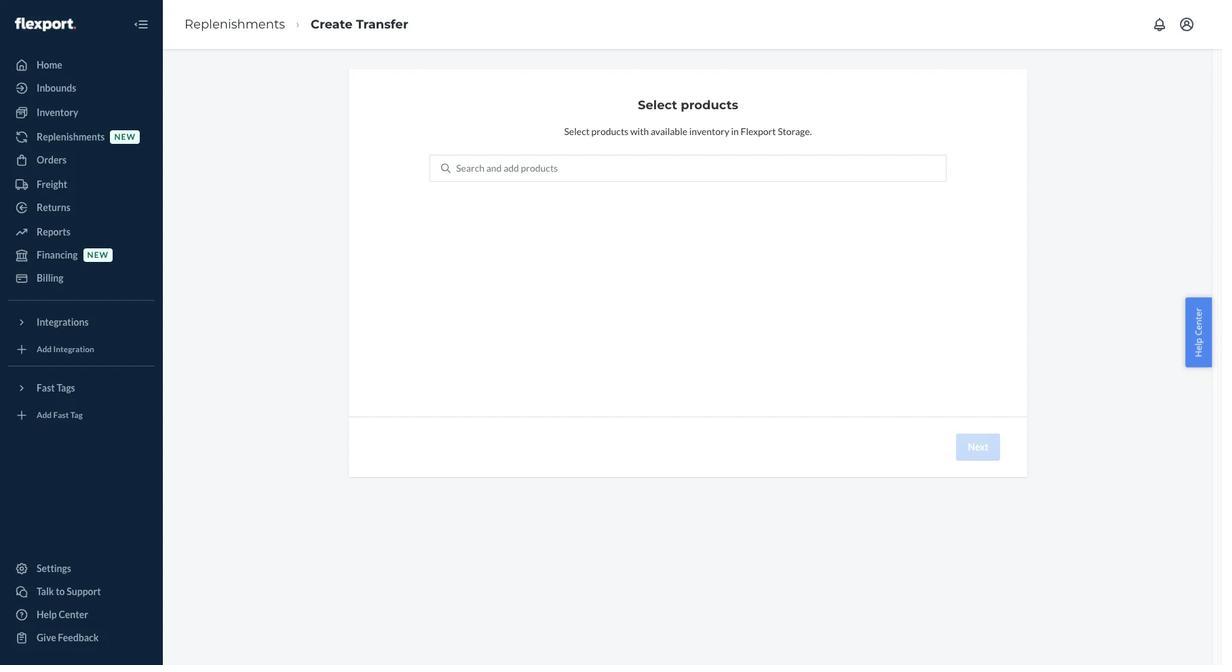 Task type: describe. For each thing, give the bounding box(es) containing it.
with
[[630, 126, 649, 137]]

1 vertical spatial center
[[59, 609, 88, 620]]

new for replenishments
[[114, 132, 136, 142]]

give feedback button
[[8, 627, 155, 649]]

home
[[37, 59, 62, 71]]

products for select products with available inventory in flexport storage.
[[591, 126, 629, 137]]

replenishments link
[[185, 17, 285, 32]]

storage.
[[778, 126, 812, 137]]

settings
[[37, 563, 71, 574]]

add fast tag link
[[8, 404, 155, 426]]

search
[[456, 162, 485, 174]]

flexport
[[741, 126, 776, 137]]

talk
[[37, 586, 54, 597]]

open account menu image
[[1179, 16, 1195, 33]]

help center button
[[1186, 298, 1212, 367]]

select for select products
[[638, 98, 677, 113]]

orders link
[[8, 149, 155, 171]]

tags
[[57, 382, 75, 394]]

inbounds
[[37, 82, 76, 94]]

flexport logo image
[[15, 17, 76, 31]]

reports link
[[8, 221, 155, 243]]

select for select products with available inventory in flexport storage.
[[564, 126, 590, 137]]

add integration link
[[8, 339, 155, 360]]

1 vertical spatial help center
[[37, 609, 88, 620]]

freight
[[37, 178, 67, 190]]

inbounds link
[[8, 77, 155, 99]]

to
[[56, 586, 65, 597]]

help center inside "button"
[[1193, 308, 1205, 357]]

add fast tag
[[37, 410, 83, 420]]

next
[[968, 441, 989, 453]]

open notifications image
[[1152, 16, 1168, 33]]

center inside "button"
[[1193, 308, 1205, 336]]

returns
[[37, 202, 70, 213]]

create
[[311, 17, 353, 32]]

give feedback
[[37, 632, 99, 643]]

breadcrumbs navigation
[[174, 5, 419, 44]]

1 vertical spatial replenishments
[[37, 131, 105, 143]]

add for add fast tag
[[37, 410, 52, 420]]

fast tags
[[37, 382, 75, 394]]

fast inside dropdown button
[[37, 382, 55, 394]]

billing
[[37, 272, 63, 284]]

search image
[[441, 164, 451, 173]]

talk to support
[[37, 586, 101, 597]]



Task type: vqa. For each thing, say whether or not it's contained in the screenshot.
Freight LINK
yes



Task type: locate. For each thing, give the bounding box(es) containing it.
1 horizontal spatial help
[[1193, 338, 1205, 357]]

fast left the tag in the left of the page
[[53, 410, 69, 420]]

close navigation image
[[133, 16, 149, 33]]

new up orders link at left top
[[114, 132, 136, 142]]

select products with available inventory in flexport storage.
[[564, 126, 812, 137]]

feedback
[[58, 632, 99, 643]]

next button
[[956, 434, 1000, 461]]

1 horizontal spatial products
[[591, 126, 629, 137]]

add
[[504, 162, 519, 174]]

talk to support link
[[8, 581, 155, 603]]

add left integration
[[37, 344, 52, 355]]

select up "available"
[[638, 98, 677, 113]]

0 horizontal spatial new
[[87, 250, 109, 260]]

1 vertical spatial fast
[[53, 410, 69, 420]]

integration
[[53, 344, 94, 355]]

select
[[638, 98, 677, 113], [564, 126, 590, 137]]

0 vertical spatial fast
[[37, 382, 55, 394]]

1 add from the top
[[37, 344, 52, 355]]

0 horizontal spatial select
[[564, 126, 590, 137]]

1 horizontal spatial new
[[114, 132, 136, 142]]

2 horizontal spatial products
[[681, 98, 738, 113]]

1 vertical spatial help
[[37, 609, 57, 620]]

products left with at the top right
[[591, 126, 629, 137]]

give
[[37, 632, 56, 643]]

tag
[[70, 410, 83, 420]]

replenishments inside breadcrumbs navigation
[[185, 17, 285, 32]]

select left with at the top right
[[564, 126, 590, 137]]

create transfer
[[311, 17, 408, 32]]

0 vertical spatial help
[[1193, 338, 1205, 357]]

1 vertical spatial new
[[87, 250, 109, 260]]

center
[[1193, 308, 1205, 336], [59, 609, 88, 620]]

and
[[486, 162, 502, 174]]

fast tags button
[[8, 377, 155, 399]]

products up inventory
[[681, 98, 738, 113]]

0 horizontal spatial help
[[37, 609, 57, 620]]

0 horizontal spatial center
[[59, 609, 88, 620]]

products for select products
[[681, 98, 738, 113]]

reports
[[37, 226, 70, 238]]

home link
[[8, 54, 155, 76]]

fast left tags at bottom left
[[37, 382, 55, 394]]

help center link
[[8, 604, 155, 626]]

0 vertical spatial replenishments
[[185, 17, 285, 32]]

1 horizontal spatial help center
[[1193, 308, 1205, 357]]

1 horizontal spatial replenishments
[[185, 17, 285, 32]]

settings link
[[8, 558, 155, 580]]

new for financing
[[87, 250, 109, 260]]

0 vertical spatial select
[[638, 98, 677, 113]]

1 horizontal spatial center
[[1193, 308, 1205, 336]]

financing
[[37, 249, 78, 261]]

1 vertical spatial select
[[564, 126, 590, 137]]

0 vertical spatial products
[[681, 98, 738, 113]]

1 vertical spatial products
[[591, 126, 629, 137]]

inventory link
[[8, 102, 155, 124]]

2 add from the top
[[37, 410, 52, 420]]

0 horizontal spatial products
[[521, 162, 558, 174]]

freight link
[[8, 174, 155, 195]]

help inside "button"
[[1193, 338, 1205, 357]]

create transfer link
[[311, 17, 408, 32]]

support
[[67, 586, 101, 597]]

0 vertical spatial add
[[37, 344, 52, 355]]

search and add products
[[456, 162, 558, 174]]

new down reports 'link'
[[87, 250, 109, 260]]

add for add integration
[[37, 344, 52, 355]]

0 vertical spatial new
[[114, 132, 136, 142]]

integrations
[[37, 316, 89, 328]]

products right add
[[521, 162, 558, 174]]

1 horizontal spatial select
[[638, 98, 677, 113]]

inventory
[[689, 126, 729, 137]]

0 vertical spatial help center
[[1193, 308, 1205, 357]]

add down fast tags
[[37, 410, 52, 420]]

0 vertical spatial center
[[1193, 308, 1205, 336]]

1 vertical spatial add
[[37, 410, 52, 420]]

2 vertical spatial products
[[521, 162, 558, 174]]

0 horizontal spatial replenishments
[[37, 131, 105, 143]]

add integration
[[37, 344, 94, 355]]

select products
[[638, 98, 738, 113]]

replenishments
[[185, 17, 285, 32], [37, 131, 105, 143]]

0 horizontal spatial help center
[[37, 609, 88, 620]]

available
[[651, 126, 687, 137]]

help
[[1193, 338, 1205, 357], [37, 609, 57, 620]]

integrations button
[[8, 311, 155, 333]]

new
[[114, 132, 136, 142], [87, 250, 109, 260]]

help center
[[1193, 308, 1205, 357], [37, 609, 88, 620]]

add
[[37, 344, 52, 355], [37, 410, 52, 420]]

products
[[681, 98, 738, 113], [591, 126, 629, 137], [521, 162, 558, 174]]

returns link
[[8, 197, 155, 219]]

in
[[731, 126, 739, 137]]

orders
[[37, 154, 67, 166]]

fast
[[37, 382, 55, 394], [53, 410, 69, 420]]

transfer
[[356, 17, 408, 32]]

billing link
[[8, 267, 155, 289]]

inventory
[[37, 107, 78, 118]]



